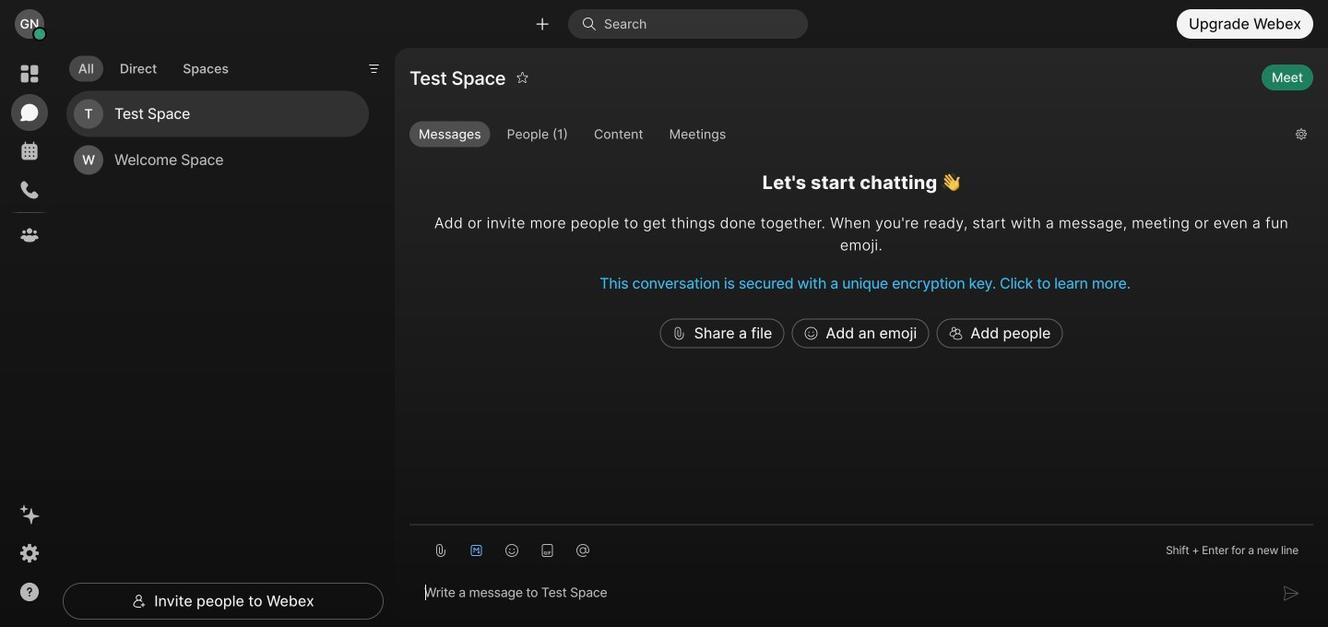 Task type: locate. For each thing, give the bounding box(es) containing it.
tab list
[[65, 45, 242, 87]]

webex tab list
[[11, 55, 48, 254]]

group
[[410, 121, 1282, 151]]

navigation
[[0, 48, 59, 627]]

test space list item
[[66, 91, 369, 137]]



Task type: vqa. For each thing, say whether or not it's contained in the screenshot.
the bottom name@email.com EMAIL FIELD
no



Task type: describe. For each thing, give the bounding box(es) containing it.
message composer toolbar element
[[410, 526, 1314, 568]]

welcome space list item
[[66, 137, 369, 183]]



